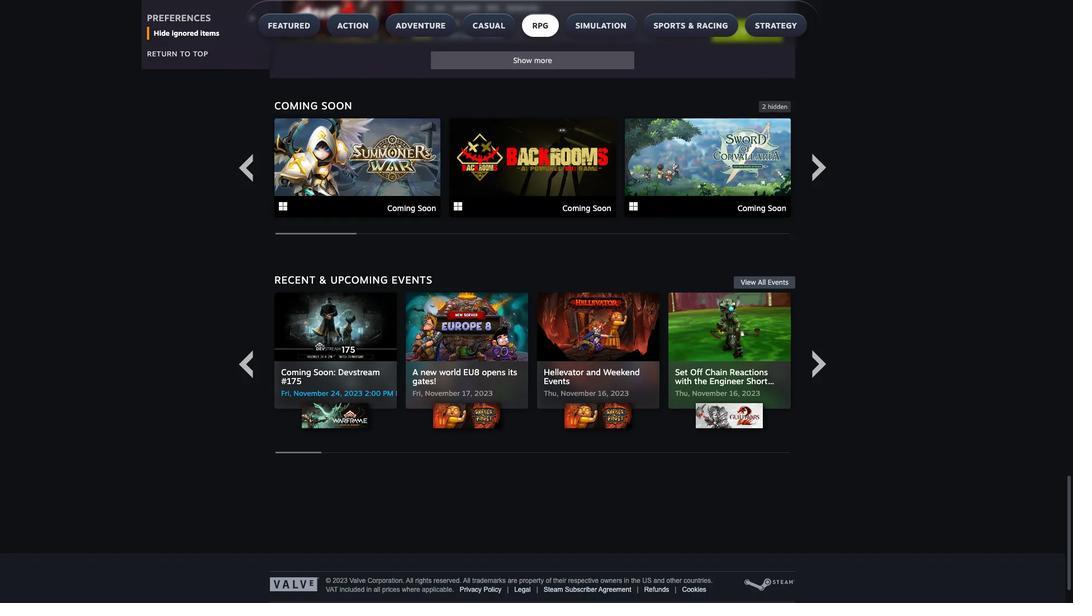 Task type: vqa. For each thing, say whether or not it's contained in the screenshot.
Sports & Racing
yes



Task type: locate. For each thing, give the bounding box(es) containing it.
1 previous image from the top
[[232, 154, 260, 182]]

1 vertical spatial next image
[[805, 351, 833, 379]]

2 previous image from the top
[[232, 351, 260, 379]]

sword of convallaria image
[[625, 118, 791, 196]]

| down are
[[507, 586, 509, 594]]

aug 25, 2021
[[412, 19, 460, 26]]

hide ignored items
[[154, 28, 219, 37]]

1 vertical spatial the
[[631, 577, 640, 585]]

0 vertical spatial and
[[586, 367, 601, 378]]

thu, november 16, 2023 down engineer
[[675, 389, 760, 398]]

free to play
[[663, 26, 707, 35]]

fri, down "#175"
[[281, 389, 291, 398]]

2
[[762, 103, 766, 110]]

chain
[[705, 367, 727, 378]]

user
[[461, 31, 476, 39]]

applicable.
[[422, 586, 454, 594]]

& right the 'free'
[[688, 21, 694, 30]]

vat
[[326, 586, 338, 594]]

2 horizontal spatial events
[[768, 278, 789, 286]]

hellevator and weekend events
[[544, 367, 640, 387]]

all up 'where'
[[406, 577, 413, 585]]

rpg
[[487, 4, 498, 11], [532, 21, 549, 30]]

1 horizontal spatial in
[[624, 577, 629, 585]]

martial arts link
[[503, 3, 542, 13]]

rpg down arts
[[532, 21, 549, 30]]

thu, november 16, 2023 down hellevator and weekend events
[[544, 389, 629, 398]]

events inside button
[[768, 278, 789, 286]]

0 horizontal spatial and
[[586, 367, 601, 378]]

2023 for chain
[[742, 389, 760, 398]]

0 horizontal spatial coming soon link
[[274, 118, 441, 219]]

0 horizontal spatial events
[[392, 274, 433, 286]]

0 vertical spatial previous image
[[232, 154, 260, 182]]

1 next image from the top
[[805, 154, 833, 182]]

and up refunds link
[[654, 577, 665, 585]]

0 vertical spatial rpg
[[487, 4, 498, 11]]

november for off
[[692, 389, 727, 398]]

the inside set off chain reactions with the engineer short bow proficiency
[[694, 376, 707, 387]]

2023 right 24,
[[344, 389, 363, 398]]

the inside © 2023 valve corporation.  all rights reserved.  all trademarks are property of their respective owners in the us and other countries. vat included in all prices where applicable. privacy policy | legal | steam subscriber agreement | refunds | cookies
[[631, 577, 640, 585]]

thu, for set off chain reactions with the engineer short bow proficiency
[[675, 389, 690, 398]]

upcoming
[[330, 274, 388, 286]]

2 horizontal spatial all
[[758, 278, 766, 286]]

events inside hellevator and weekend events
[[544, 376, 570, 387]]

cookies link
[[682, 586, 706, 594]]

in up agreement
[[624, 577, 629, 585]]

coming soon
[[274, 99, 353, 112], [387, 203, 436, 213], [562, 203, 611, 213], [738, 203, 786, 213]]

0 vertical spatial next image
[[805, 154, 833, 182]]

2 thu, november 16, 2023 from the left
[[675, 389, 760, 398]]

november down gates! on the bottom of page
[[425, 389, 460, 398]]

0 horizontal spatial thu,
[[544, 389, 559, 398]]

previous image
[[232, 154, 260, 182], [232, 351, 260, 379]]

next image
[[805, 154, 833, 182], [805, 351, 833, 379]]

1 horizontal spatial 16,
[[729, 389, 740, 398]]

0 horizontal spatial &
[[319, 274, 327, 286]]

pvp link
[[431, 3, 448, 13]]

rpg link
[[484, 3, 502, 13]]

1 vertical spatial previous image
[[232, 351, 260, 379]]

| down the property
[[536, 586, 538, 594]]

2 horizontal spatial coming soon link
[[625, 118, 791, 219]]

fri, november 17, 2023
[[412, 389, 493, 398]]

thu,
[[544, 389, 559, 398], [675, 389, 690, 398]]

coming for 'backrooms' image
[[562, 203, 590, 213]]

0 horizontal spatial in
[[366, 586, 372, 594]]

november
[[294, 389, 329, 398], [425, 389, 460, 398], [561, 389, 596, 398], [692, 389, 727, 398]]

2023 right © on the bottom of the page
[[333, 577, 348, 585]]

trademarks
[[472, 577, 506, 585]]

2023
[[344, 389, 363, 398], [474, 389, 493, 398], [611, 389, 629, 398], [742, 389, 760, 398], [333, 577, 348, 585]]

| right mixed
[[433, 31, 435, 39]]

16, down engineer
[[729, 389, 740, 398]]

mixed | 13,654 user reviews
[[412, 31, 503, 39]]

events right upcoming
[[392, 274, 433, 286]]

0 horizontal spatial all
[[406, 577, 413, 585]]

1 horizontal spatial thu,
[[675, 389, 690, 398]]

1 horizontal spatial and
[[654, 577, 665, 585]]

all
[[758, 278, 766, 286], [406, 577, 413, 585], [463, 577, 470, 585]]

view
[[741, 278, 756, 286]]

casual
[[473, 21, 505, 30]]

coming soon: devstream #175
[[281, 367, 380, 387]]

play left for
[[723, 26, 738, 35]]

2023 down short
[[742, 389, 760, 398]]

& for sports
[[688, 21, 694, 30]]

1 horizontal spatial &
[[688, 21, 694, 30]]

1 fri, from the left
[[281, 389, 291, 398]]

steam subscriber agreement link
[[544, 586, 631, 594]]

1 horizontal spatial the
[[694, 376, 707, 387]]

0 horizontal spatial thu, november 16, 2023
[[544, 389, 629, 398]]

2 fri, from the left
[[412, 389, 423, 398]]

events right view
[[768, 278, 789, 286]]

2023 down weekend
[[611, 389, 629, 398]]

1 thu, november 16, 2023 from the left
[[544, 389, 629, 398]]

2 thu, from the left
[[675, 389, 690, 398]]

3 november from the left
[[561, 389, 596, 398]]

16,
[[598, 389, 608, 398], [729, 389, 740, 398]]

for
[[741, 26, 751, 35]]

2 november from the left
[[425, 389, 460, 398]]

thu, november 16, 2023
[[544, 389, 629, 398], [675, 389, 760, 398]]

november down engineer
[[692, 389, 727, 398]]

valve software image
[[270, 578, 319, 592], [744, 578, 795, 592]]

reviews
[[478, 31, 503, 39]]

16, down hellevator and weekend events
[[598, 389, 608, 398]]

1 horizontal spatial thu, november 16, 2023
[[675, 389, 760, 398]]

1 vertical spatial in
[[366, 586, 372, 594]]

1 thu, from the left
[[544, 389, 559, 398]]

1 horizontal spatial events
[[544, 376, 570, 387]]

| down the other
[[675, 586, 677, 594]]

4 november from the left
[[692, 389, 727, 398]]

0 horizontal spatial the
[[631, 577, 640, 585]]

free!
[[753, 26, 771, 35]]

1 16, from the left
[[598, 389, 608, 398]]

november for new
[[425, 389, 460, 398]]

0 horizontal spatial play
[[692, 26, 707, 35]]

arts
[[527, 4, 538, 11]]

are
[[508, 577, 517, 585]]

play for free!
[[723, 26, 771, 35]]

1 horizontal spatial valve software image
[[744, 578, 795, 592]]

0 horizontal spatial 16,
[[598, 389, 608, 398]]

2023 right 17,
[[474, 389, 493, 398]]

coming for summoners war image
[[387, 203, 415, 213]]

events for recent & upcoming events
[[392, 274, 433, 286]]

all up privacy
[[463, 577, 470, 585]]

all right view
[[758, 278, 766, 286]]

&
[[688, 21, 694, 30], [319, 274, 327, 286]]

november down "#175"
[[294, 389, 329, 398]]

thu, down with
[[675, 389, 690, 398]]

to
[[681, 26, 689, 35]]

the
[[694, 376, 707, 387], [631, 577, 640, 585]]

play right the to
[[692, 26, 707, 35]]

24,
[[331, 389, 342, 398]]

fri,
[[281, 389, 291, 398], [412, 389, 423, 398]]

gates!
[[412, 376, 436, 387]]

in left 'all'
[[366, 586, 372, 594]]

0 horizontal spatial fri,
[[281, 389, 291, 398]]

subscriber
[[565, 586, 597, 594]]

events right its
[[544, 376, 570, 387]]

opens
[[482, 367, 506, 378]]

items
[[200, 28, 219, 37]]

november down hellevator and weekend events
[[561, 389, 596, 398]]

and left weekend
[[586, 367, 601, 378]]

short
[[747, 376, 768, 387]]

1 horizontal spatial play
[[723, 26, 738, 35]]

0 vertical spatial &
[[688, 21, 694, 30]]

sports & racing
[[654, 21, 728, 30]]

1 play from the left
[[692, 26, 707, 35]]

the right with
[[694, 376, 707, 387]]

their
[[553, 577, 566, 585]]

mir4 image
[[281, 0, 404, 41]]

1 horizontal spatial coming soon link
[[450, 118, 616, 219]]

coming for the sword of convallaria image on the right top of the page
[[738, 203, 766, 213]]

soon for 2nd coming soon link from right
[[593, 203, 611, 213]]

backrooms image
[[450, 118, 616, 196]]

rights
[[415, 577, 432, 585]]

1 horizontal spatial fri,
[[412, 389, 423, 398]]

rpg up casual
[[487, 4, 498, 11]]

events for hellevator and weekend events
[[544, 376, 570, 387]]

16, for chain
[[729, 389, 740, 398]]

2 next image from the top
[[805, 351, 833, 379]]

17,
[[462, 389, 472, 398]]

coming
[[274, 99, 318, 112], [387, 203, 415, 213], [562, 203, 590, 213], [738, 203, 766, 213], [281, 367, 311, 378]]

1 vertical spatial and
[[654, 577, 665, 585]]

0 vertical spatial in
[[624, 577, 629, 585]]

0 horizontal spatial rpg
[[487, 4, 498, 11]]

1 vertical spatial &
[[319, 274, 327, 286]]

|
[[433, 31, 435, 39], [507, 586, 509, 594], [536, 586, 538, 594], [637, 586, 639, 594], [675, 586, 677, 594]]

0 horizontal spatial valve software image
[[270, 578, 319, 592]]

countries.
[[684, 577, 713, 585]]

1 horizontal spatial rpg
[[532, 21, 549, 30]]

next image for recent & upcoming events
[[805, 351, 833, 379]]

0 vertical spatial the
[[694, 376, 707, 387]]

fri, down gates! on the bottom of page
[[412, 389, 423, 398]]

2 16, from the left
[[729, 389, 740, 398]]

in
[[624, 577, 629, 585], [366, 586, 372, 594]]

thu, down hellevator
[[544, 389, 559, 398]]

the left us at the right of page
[[631, 577, 640, 585]]

& right recent at top left
[[319, 274, 327, 286]]

1 november from the left
[[294, 389, 329, 398]]

set
[[675, 367, 688, 378]]

mmorpg
[[453, 4, 478, 11]]



Task type: describe. For each thing, give the bounding box(es) containing it.
2023 for devstream
[[344, 389, 363, 398]]

1 vertical spatial rpg
[[532, 21, 549, 30]]

thu, for hellevator and weekend events
[[544, 389, 559, 398]]

thu, november 16, 2023 for reactions
[[675, 389, 760, 398]]

martial arts
[[507, 4, 538, 11]]

bow
[[675, 385, 692, 396]]

coming soon for third coming soon link from right
[[387, 203, 436, 213]]

next image for coming soon
[[805, 154, 833, 182]]

thu, november 16, 2023 for events
[[544, 389, 629, 398]]

2023 for world
[[474, 389, 493, 398]]

coming inside coming soon: devstream #175
[[281, 367, 311, 378]]

© 2023 valve corporation.  all rights reserved.  all trademarks are property of their respective owners in the us and other countries. vat included in all prices where applicable. privacy policy | legal | steam subscriber agreement | refunds | cookies
[[326, 577, 713, 594]]

more
[[534, 56, 552, 65]]

simulation
[[576, 21, 627, 30]]

new
[[421, 367, 437, 378]]

recent
[[274, 274, 316, 286]]

soon for third coming soon link from right
[[418, 203, 436, 213]]

engineer
[[710, 376, 744, 387]]

2 hidden
[[762, 103, 788, 110]]

and inside © 2023 valve corporation.  all rights reserved.  all trademarks are property of their respective owners in the us and other countries. vat included in all prices where applicable. privacy policy | legal | steam subscriber agreement | refunds | cookies
[[654, 577, 665, 585]]

2:00 pm est
[[365, 389, 408, 398]]

hide ignored items link
[[154, 28, 259, 38]]

off
[[690, 367, 703, 378]]

2021
[[443, 19, 460, 26]]

ignored
[[172, 28, 198, 37]]

previous image for coming
[[232, 154, 260, 182]]

pvp
[[435, 4, 444, 11]]

corporation.
[[368, 577, 404, 585]]

©
[[326, 577, 331, 585]]

previous image for recent
[[232, 351, 260, 379]]

hidden
[[768, 103, 788, 110]]

november for and
[[561, 389, 596, 398]]

return to top
[[147, 49, 208, 58]]

13,654
[[437, 31, 460, 39]]

reactions
[[730, 367, 768, 378]]

respective
[[568, 577, 599, 585]]

show more button
[[431, 51, 634, 69]]

eu8
[[463, 367, 480, 378]]

policy
[[484, 586, 501, 594]]

world
[[439, 367, 461, 378]]

owners
[[601, 577, 622, 585]]

3 coming soon link from the left
[[625, 118, 791, 219]]

refunds link
[[644, 586, 669, 594]]

set off chain reactions with the engineer short bow proficiency
[[675, 367, 768, 396]]

show more
[[513, 56, 552, 65]]

and inside hellevator and weekend events
[[586, 367, 601, 378]]

property
[[519, 577, 544, 585]]

summoners war image
[[274, 118, 441, 196]]

return to top link
[[147, 49, 208, 58]]

view all events
[[741, 278, 789, 286]]

view all events button
[[734, 276, 795, 289]]

action
[[337, 21, 369, 30]]

cookies
[[682, 586, 706, 594]]

hide
[[154, 28, 170, 37]]

prices
[[382, 586, 400, 594]]

proficiency
[[694, 385, 737, 396]]

valve
[[349, 577, 366, 585]]

strategy
[[755, 21, 797, 30]]

all
[[374, 586, 380, 594]]

november for soon:
[[294, 389, 329, 398]]

recent & upcoming events
[[274, 274, 433, 286]]

coming soon for 2nd coming soon link from right
[[562, 203, 611, 213]]

free
[[663, 26, 679, 35]]

mixed
[[412, 31, 431, 39]]

fri, for a new world eu8 opens its gates!
[[412, 389, 423, 398]]

2 play from the left
[[723, 26, 738, 35]]

sports
[[654, 21, 686, 30]]

1 valve software image from the left
[[270, 578, 319, 592]]

est
[[396, 389, 408, 398]]

legal
[[514, 586, 531, 594]]

soon:
[[314, 367, 336, 378]]

1 coming soon link from the left
[[274, 118, 441, 219]]

2 coming soon link from the left
[[450, 118, 616, 219]]

its
[[508, 367, 517, 378]]

all inside button
[[758, 278, 766, 286]]

martial
[[507, 4, 525, 11]]

2:00
[[365, 389, 381, 398]]

of
[[546, 577, 551, 585]]

other
[[667, 577, 682, 585]]

& for recent
[[319, 274, 327, 286]]

coming soon for 1st coming soon link from the right
[[738, 203, 786, 213]]

a new world eu8 opens its gates!
[[412, 367, 517, 387]]

25,
[[429, 19, 441, 26]]

fri, november 24, 2023
[[281, 389, 363, 398]]

top
[[193, 49, 208, 58]]

adventure
[[396, 21, 446, 30]]

us
[[642, 577, 652, 585]]

where
[[402, 586, 420, 594]]

soon for 1st coming soon link from the right
[[768, 203, 786, 213]]

refunds
[[644, 586, 669, 594]]

2023 inside © 2023 valve corporation.  all rights reserved.  all trademarks are property of their respective owners in the us and other countries. vat included in all prices where applicable. privacy policy | legal | steam subscriber agreement | refunds | cookies
[[333, 577, 348, 585]]

return
[[147, 49, 178, 58]]

16, for weekend
[[598, 389, 608, 398]]

racing
[[697, 21, 728, 30]]

steam
[[544, 586, 563, 594]]

legal link
[[514, 586, 531, 594]]

with
[[675, 376, 692, 387]]

2 valve software image from the left
[[744, 578, 795, 592]]

a
[[412, 367, 418, 378]]

1 horizontal spatial all
[[463, 577, 470, 585]]

show
[[513, 56, 532, 65]]

pm
[[383, 389, 394, 398]]

| left refunds link
[[637, 586, 639, 594]]

devstream
[[338, 367, 380, 378]]

fri, for coming soon: devstream #175
[[281, 389, 291, 398]]

rpg inside rpg link
[[487, 4, 498, 11]]

pve link
[[412, 3, 430, 13]]

to
[[180, 49, 191, 58]]

2023 for weekend
[[611, 389, 629, 398]]



